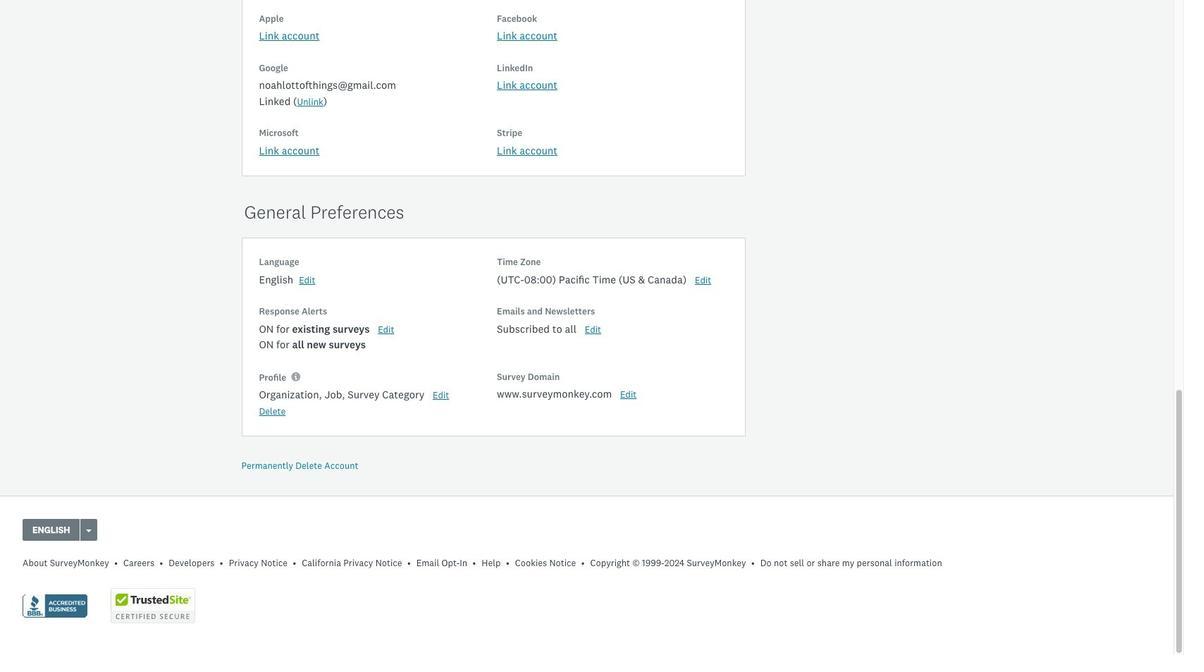 Task type: vqa. For each thing, say whether or not it's contained in the screenshot.
TRUSTEDSITE HELPS KEEP YOU SAFE FROM IDENTITY THEFT, CREDIT CARD FRAUD, SPYWARE, SPAM, VIRUSES AND ONLINE SCAMS image
yes



Task type: locate. For each thing, give the bounding box(es) containing it.
trustedsite helps keep you safe from identity theft, credit card fraud, spyware, spam, viruses and online scams image
[[111, 588, 195, 623]]



